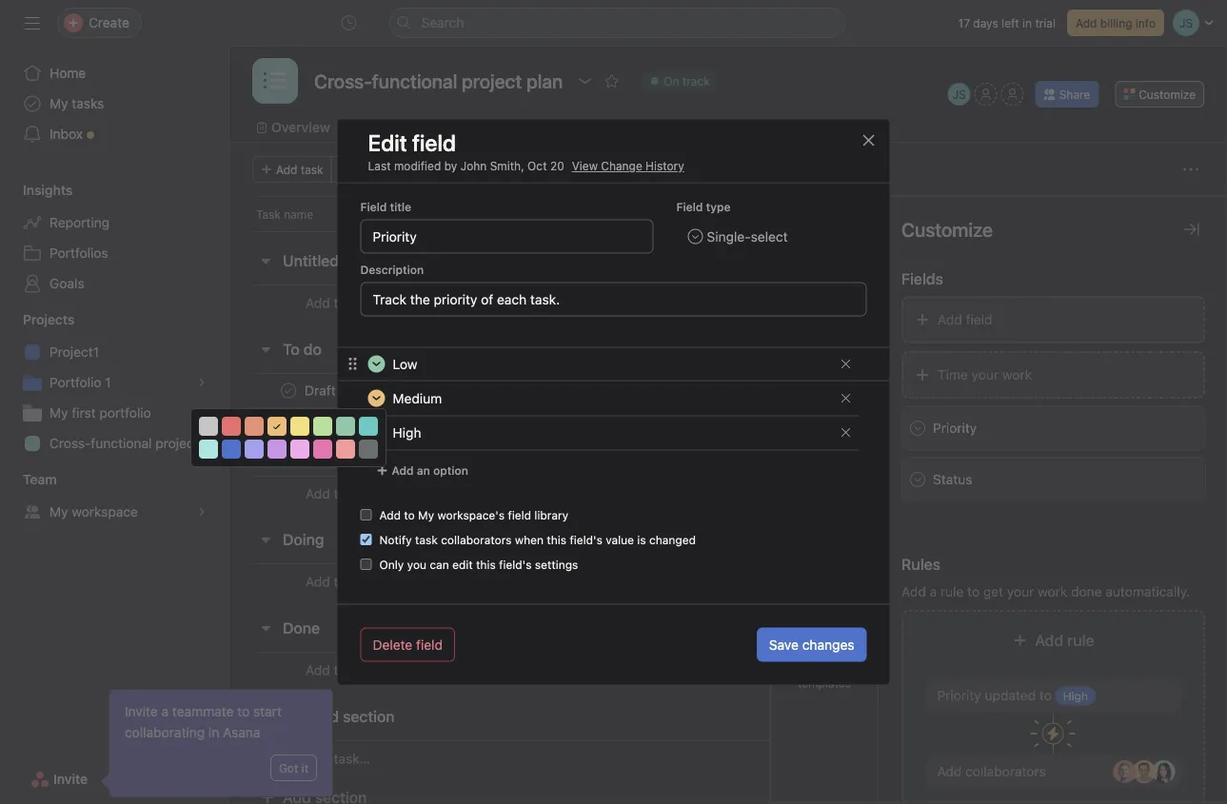 Task type: vqa. For each thing, say whether or not it's contained in the screenshot.
work to the left
yes



Task type: locate. For each thing, give the bounding box(es) containing it.
1
[[105, 375, 111, 390], [474, 418, 479, 432]]

0 horizontal spatial 1
[[105, 375, 111, 390]]

26
[[875, 453, 889, 466]]

task inside task templates
[[812, 660, 837, 673]]

this for edit
[[476, 558, 496, 572]]

completed image up completed checkbox on the bottom left of the page
[[277, 414, 300, 436]]

Draft project brief text field
[[301, 381, 420, 400]]

add task… down only you can edit this field's settings checkbox
[[306, 574, 370, 590]]

0 vertical spatial priority
[[939, 208, 977, 221]]

collapse task list for this section image for 5th add task… button's untitled section button
[[258, 709, 273, 724]]

0 vertical spatial completed image
[[277, 414, 300, 436]]

1 vertical spatial remove option image
[[840, 393, 852, 404]]

0 horizontal spatial task
[[256, 208, 281, 221]]

this right edit
[[476, 558, 496, 572]]

field
[[360, 200, 387, 214], [676, 200, 703, 214]]

1 horizontal spatial 1
[[474, 418, 479, 432]]

days
[[973, 16, 998, 30]]

task… for first add task… button
[[334, 295, 370, 311]]

5 add task… row from the top
[[229, 741, 1227, 777]]

board link
[[437, 117, 489, 138]]

1 collapse task list for this section image from the top
[[258, 253, 273, 268]]

remove option image up "oct 20 – 24"
[[840, 358, 852, 370]]

1 vertical spatial smith
[[768, 418, 799, 432]]

0 horizontal spatial rules
[[810, 380, 839, 393]]

add task… button right got
[[306, 749, 370, 770]]

2 add task… from the top
[[306, 486, 370, 502]]

1 vertical spatial section
[[343, 708, 395, 726]]

priority up status
[[933, 420, 977, 436]]

my down the an
[[418, 509, 434, 522]]

1 smith from the top
[[768, 384, 799, 397]]

smith,
[[490, 159, 524, 173]]

can
[[430, 558, 449, 572]]

timeline
[[527, 119, 581, 135]]

my left first on the bottom of the page
[[50, 405, 68, 421]]

your right get
[[1007, 584, 1034, 600]]

collaborators down updated
[[965, 764, 1046, 780]]

1 horizontal spatial field
[[676, 200, 703, 214]]

smith left "oct 20 – 24"
[[768, 384, 799, 397]]

add task… button up add to my workspace's field library checkbox
[[306, 484, 370, 505]]

1 collapse task list for this section image from the top
[[258, 342, 273, 357]]

24 left the 26
[[848, 453, 862, 466]]

edit
[[368, 129, 407, 156]]

john smith left 23 at the bottom of the page
[[739, 418, 799, 432]]

collapse task list for this section image left the to
[[258, 342, 273, 357]]

24
[[875, 384, 889, 397], [848, 453, 862, 466]]

john inside 'edit field last modified by john smith, oct 20 view change history'
[[460, 159, 487, 173]]

portfolio
[[50, 375, 101, 390]]

task left name at the top of the page
[[256, 208, 281, 221]]

timeline link
[[512, 117, 581, 138]]

field inside 'button'
[[966, 312, 992, 327]]

1 up share timeline with teammates cell
[[474, 418, 479, 432]]

1 vertical spatial completed checkbox
[[277, 414, 300, 436]]

your right time
[[972, 367, 999, 383]]

collapse task list for this section image for done
[[258, 621, 273, 636]]

invite for invite a teammate to start collaborating in asana got it
[[125, 704, 158, 720]]

0 vertical spatial completed checkbox
[[277, 379, 300, 402]]

to left high
[[1039, 688, 1052, 704]]

add task… button down done button
[[306, 660, 370, 681]]

1 vertical spatial collapse task list for this section image
[[258, 532, 273, 547]]

completed image inside schedule kickoff meeting cell
[[277, 414, 300, 436]]

customize inside dropdown button
[[1139, 88, 1196, 101]]

collapse task list for this section image up asana
[[258, 709, 273, 724]]

projects element
[[0, 303, 228, 463]]

left
[[1002, 16, 1019, 30]]

2 section from the top
[[343, 708, 395, 726]]

0 vertical spatial this
[[547, 534, 567, 547]]

save changes button
[[757, 628, 867, 662]]

2 untitled section from the top
[[283, 708, 395, 726]]

Completed checkbox
[[277, 448, 300, 471]]

to up asana
[[237, 704, 250, 720]]

1 horizontal spatial task
[[812, 660, 837, 673]]

add task… right got
[[306, 751, 370, 767]]

2 type an option name field from the top
[[385, 382, 833, 415]]

1 vertical spatial 1
[[474, 418, 479, 432]]

1 horizontal spatial collaborators
[[965, 764, 1046, 780]]

my inside global element
[[50, 96, 68, 111]]

task
[[301, 163, 323, 176], [415, 534, 438, 547]]

5 add task… from the top
[[306, 751, 370, 767]]

completed image
[[277, 414, 300, 436], [277, 448, 300, 471]]

field type
[[676, 200, 731, 214]]

oct 24 – 26
[[825, 453, 889, 466]]

add task… up do
[[306, 295, 370, 311]]

js for oct 23 – 25
[[717, 418, 730, 432]]

inbox
[[50, 126, 83, 142]]

portfolios
[[50, 245, 108, 261]]

1 vertical spatial type an option name field
[[385, 382, 833, 415]]

0 vertical spatial section
[[343, 252, 395, 270]]

rule left get
[[940, 584, 964, 600]]

a inside invite a teammate to start collaborating in asana got it
[[161, 704, 169, 720]]

1 vertical spatial customize
[[902, 218, 993, 240]]

invite for invite
[[53, 772, 88, 787]]

oct 20 – 24
[[825, 384, 889, 397]]

time your work button
[[902, 351, 1205, 399]]

1 horizontal spatial a
[[930, 584, 937, 600]]

0 vertical spatial remove option image
[[840, 358, 852, 370]]

a for add
[[930, 584, 937, 600]]

1 vertical spatial untitled
[[283, 708, 339, 726]]

untitled for first add task… button
[[283, 252, 339, 270]]

3 add task… row from the top
[[229, 564, 1227, 600]]

1 inside portfolio 1 link
[[105, 375, 111, 390]]

priority
[[939, 208, 977, 221], [933, 420, 977, 436], [937, 688, 981, 704]]

changes
[[802, 637, 854, 653]]

1 vertical spatial untitled section button
[[283, 700, 395, 734]]

Add to My workspace's field library checkbox
[[360, 509, 372, 521]]

3 add task… from the top
[[306, 574, 370, 590]]

5 task… from the top
[[334, 751, 370, 767]]

1 add task… button from the top
[[306, 293, 370, 314]]

this up settings
[[547, 534, 567, 547]]

1 vertical spatial untitled section
[[283, 708, 395, 726]]

work left the done
[[1038, 584, 1067, 600]]

history
[[646, 159, 684, 173]]

a left get
[[930, 584, 937, 600]]

0 vertical spatial in
[[1022, 16, 1032, 30]]

section
[[343, 252, 395, 270], [343, 708, 395, 726]]

17 days left in trial
[[958, 16, 1056, 30]]

my for my tasks
[[50, 96, 68, 111]]

0 horizontal spatial your
[[972, 367, 999, 383]]

field right delete
[[416, 637, 443, 653]]

row containing task name
[[229, 196, 1227, 231]]

field's left value
[[570, 534, 602, 547]]

0 vertical spatial john smith
[[739, 384, 799, 397]]

0 vertical spatial rule
[[940, 584, 964, 600]]

task… down the description
[[334, 295, 370, 311]]

field's
[[570, 534, 602, 547], [499, 558, 532, 572]]

0 vertical spatial 24
[[875, 384, 889, 397]]

1 vertical spatial john smith
[[739, 418, 799, 432]]

field left type
[[676, 200, 703, 214]]

1 vertical spatial invite
[[53, 772, 88, 787]]

list image
[[264, 69, 287, 92]]

task… up add to my workspace's field library checkbox
[[334, 486, 370, 502]]

priority updated to high
[[937, 688, 1088, 704]]

3 type an option name field from the top
[[385, 416, 833, 449]]

1 vertical spatial this
[[476, 558, 496, 572]]

untitled section button up it
[[283, 700, 395, 734]]

my down 'team'
[[50, 504, 68, 520]]

4 task… from the top
[[334, 663, 370, 678]]

untitled
[[283, 252, 339, 270], [283, 708, 339, 726]]

collapse task list for this section image
[[258, 253, 273, 268], [258, 532, 273, 547], [258, 709, 273, 724]]

oct right smith,
[[527, 159, 547, 173]]

collaborators
[[441, 534, 512, 547], [965, 764, 1046, 780]]

add task… button down only you can edit this field's settings checkbox
[[306, 572, 370, 593]]

0 vertical spatial collapse task list for this section image
[[258, 342, 273, 357]]

customize up fields on the right top of page
[[902, 218, 993, 240]]

0 vertical spatial customize
[[1139, 88, 1196, 101]]

invite inside invite a teammate to start collaborating in asana got it
[[125, 704, 158, 720]]

cross-functional project plan
[[50, 436, 228, 451]]

completed checkbox down the to
[[277, 379, 300, 402]]

in down teammate
[[208, 725, 219, 741]]

1 vertical spatial rules
[[902, 555, 941, 574]]

rule down the done
[[1067, 632, 1094, 650]]

0 vertical spatial work
[[1002, 367, 1032, 383]]

collapse task list for this section image
[[258, 342, 273, 357], [258, 621, 273, 636]]

24 up the 25 at the bottom right
[[875, 384, 889, 397]]

completed checkbox inside draft project brief cell
[[277, 379, 300, 402]]

in right left
[[1022, 16, 1032, 30]]

– left the 25 at the bottom right
[[865, 418, 872, 432]]

untitled section button
[[283, 244, 395, 278], [283, 700, 395, 734]]

add task… row for done button
[[229, 652, 1227, 688]]

field inside 'edit field last modified by john smith, oct 20 view change history'
[[412, 129, 456, 156]]

1 vertical spatial task
[[812, 660, 837, 673]]

0 horizontal spatial rule
[[940, 584, 964, 600]]

remove option image up 23 at the bottom of the page
[[840, 393, 852, 404]]

close details image
[[1184, 222, 1199, 237]]

add a rule to get your work done automatically.
[[902, 584, 1190, 600]]

0 horizontal spatial invite
[[53, 772, 88, 787]]

Type an option name field
[[385, 348, 833, 380], [385, 382, 833, 415], [385, 416, 833, 449]]

field up "time your work" in the top right of the page
[[966, 312, 992, 327]]

0 horizontal spatial in
[[208, 725, 219, 741]]

my for my workspace
[[50, 504, 68, 520]]

global element
[[0, 47, 228, 161]]

my inside projects element
[[50, 405, 68, 421]]

only you can edit this field's settings
[[379, 558, 578, 572]]

collapse task list for this section image left doing button
[[258, 532, 273, 547]]

1 horizontal spatial task
[[415, 534, 438, 547]]

1 vertical spatial completed image
[[277, 448, 300, 471]]

task… for 4th add task… button from the top
[[334, 663, 370, 678]]

projects button
[[0, 310, 75, 329]]

option
[[433, 464, 468, 477]]

1 task… from the top
[[334, 295, 370, 311]]

2 untitled from the top
[[283, 708, 339, 726]]

task for notify
[[415, 534, 438, 547]]

type
[[706, 200, 731, 214]]

1 john smith from the top
[[739, 384, 799, 397]]

my left tasks
[[50, 96, 68, 111]]

1 button
[[470, 416, 498, 435]]

john for oct 23 – 25
[[739, 418, 765, 432]]

1 vertical spatial js
[[717, 384, 730, 397]]

oct up oct 23 – 25
[[825, 384, 845, 397]]

1 vertical spatial –
[[865, 418, 872, 432]]

2 completed checkbox from the top
[[277, 414, 300, 436]]

got
[[279, 762, 298, 775]]

2 field from the left
[[676, 200, 703, 214]]

invite a teammate to start collaborating in asana tooltip
[[104, 690, 332, 797]]

1 vertical spatial in
[[208, 725, 219, 741]]

0 horizontal spatial 24
[[848, 453, 862, 466]]

collapse task list for this section image for to do
[[258, 342, 273, 357]]

you
[[407, 558, 427, 572]]

0 vertical spatial rules
[[810, 380, 839, 393]]

1 horizontal spatial 20
[[848, 384, 862, 397]]

1 down the "project1" link
[[105, 375, 111, 390]]

john smith
[[739, 384, 799, 397], [739, 418, 799, 432]]

calendar
[[619, 119, 675, 135]]

list
[[368, 119, 391, 135]]

library
[[534, 509, 568, 522]]

– for oct 23
[[865, 418, 872, 432]]

0 vertical spatial untitled section
[[283, 252, 395, 270]]

customize down info
[[1139, 88, 1196, 101]]

0 horizontal spatial field's
[[499, 558, 532, 572]]

collaborating
[[125, 725, 205, 741]]

0 vertical spatial 1
[[105, 375, 111, 390]]

field's down when
[[499, 558, 532, 572]]

add task… up add to my workspace's field library checkbox
[[306, 486, 370, 502]]

my workspace link
[[11, 497, 217, 527]]

header to do tree grid
[[229, 373, 1227, 511]]

1 horizontal spatial field's
[[570, 534, 602, 547]]

1 horizontal spatial this
[[547, 534, 567, 547]]

add task… row for 5th add task… button's untitled section button
[[229, 741, 1227, 777]]

1 horizontal spatial rule
[[1067, 632, 1094, 650]]

1 horizontal spatial your
[[1007, 584, 1034, 600]]

untitled section button down name at the top of the page
[[283, 244, 395, 278]]

untitled section for first add task… button
[[283, 252, 395, 270]]

this for when
[[547, 534, 567, 547]]

task inside button
[[301, 163, 323, 176]]

field's for settings
[[499, 558, 532, 572]]

1 untitled from the top
[[283, 252, 339, 270]]

task… for 5th add task… button
[[334, 751, 370, 767]]

to
[[404, 509, 415, 522], [967, 584, 980, 600], [1039, 688, 1052, 704], [237, 704, 250, 720]]

completed image inside share timeline with teammates cell
[[277, 448, 300, 471]]

a up the collaborating at left
[[161, 704, 169, 720]]

0 vertical spatial invite
[[125, 704, 158, 720]]

rules
[[810, 380, 839, 393], [902, 555, 941, 574]]

3 task… from the top
[[334, 574, 370, 590]]

add
[[1076, 16, 1097, 30], [276, 163, 297, 176], [306, 295, 330, 311], [938, 312, 962, 327], [392, 464, 414, 477], [306, 486, 330, 502], [379, 509, 401, 522], [306, 574, 330, 590], [902, 584, 926, 600], [1035, 632, 1064, 650], [306, 663, 330, 678], [306, 751, 330, 767], [937, 764, 962, 780]]

0 vertical spatial collapse task list for this section image
[[258, 253, 273, 268]]

task templates
[[798, 660, 851, 690]]

oct
[[527, 159, 547, 173], [825, 384, 845, 397], [825, 418, 845, 432], [825, 453, 845, 466]]

time
[[938, 367, 968, 383]]

1 completed image from the top
[[277, 414, 300, 436]]

1 vertical spatial collaborators
[[965, 764, 1046, 780]]

2 collapse task list for this section image from the top
[[258, 532, 273, 547]]

3 collapse task list for this section image from the top
[[258, 709, 273, 724]]

1 vertical spatial 24
[[848, 453, 862, 466]]

1 add task… from the top
[[306, 295, 370, 311]]

section down the field title
[[343, 252, 395, 270]]

collapse task list for this section image down task name
[[258, 253, 273, 268]]

add task… row
[[229, 285, 1227, 321], [229, 476, 1227, 511], [229, 564, 1227, 600], [229, 652, 1227, 688], [229, 741, 1227, 777]]

field inside button
[[416, 637, 443, 653]]

1 vertical spatial a
[[161, 704, 169, 720]]

smith for oct 23
[[768, 418, 799, 432]]

your inside button
[[972, 367, 999, 383]]

task down overview
[[301, 163, 323, 176]]

0 vertical spatial untitled
[[283, 252, 339, 270]]

task… right it
[[334, 751, 370, 767]]

2 collapse task list for this section image from the top
[[258, 621, 273, 636]]

untitled down name at the top of the page
[[283, 252, 339, 270]]

priority left updated
[[937, 688, 981, 704]]

remove option image
[[840, 358, 852, 370], [840, 393, 852, 404], [840, 427, 852, 438]]

add task… down done button
[[306, 663, 370, 678]]

1 horizontal spatial invite
[[125, 704, 158, 720]]

customize button
[[1115, 81, 1204, 108]]

done button
[[283, 611, 320, 645]]

0 vertical spatial your
[[972, 367, 999, 383]]

0 vertical spatial js
[[953, 88, 966, 101]]

0 vertical spatial task
[[256, 208, 281, 221]]

task… inside header to do tree grid
[[334, 486, 370, 502]]

my first portfolio link
[[11, 398, 217, 428]]

untitled section up it
[[283, 708, 395, 726]]

task
[[256, 208, 281, 221], [812, 660, 837, 673]]

2 vertical spatial js
[[717, 418, 730, 432]]

in inside invite a teammate to start collaborating in asana got it
[[208, 725, 219, 741]]

0 horizontal spatial work
[[1002, 367, 1032, 383]]

invite a teammate to start collaborating in asana got it
[[125, 704, 308, 775]]

to up notify
[[404, 509, 415, 522]]

task for add
[[301, 163, 323, 176]]

task up templates
[[812, 660, 837, 673]]

0 horizontal spatial task
[[301, 163, 323, 176]]

untitled section down name at the top of the page
[[283, 252, 395, 270]]

add task… button up do
[[306, 293, 370, 314]]

add task… button
[[306, 293, 370, 314], [306, 484, 370, 505], [306, 572, 370, 593], [306, 660, 370, 681], [306, 749, 370, 770]]

john
[[460, 159, 487, 173], [739, 384, 765, 397], [739, 418, 765, 432]]

priority up fields on the right top of page
[[939, 208, 977, 221]]

1 section from the top
[[343, 252, 395, 270]]

work right time
[[1002, 367, 1032, 383]]

1 vertical spatial 20
[[848, 384, 862, 397]]

john smith left "oct 20 – 24"
[[739, 384, 799, 397]]

task name
[[256, 208, 313, 221]]

1 vertical spatial collapse task list for this section image
[[258, 621, 273, 636]]

to inside invite a teammate to start collaborating in asana got it
[[237, 704, 250, 720]]

task… down delete field button
[[334, 663, 370, 678]]

completed image down completed image
[[277, 448, 300, 471]]

1 horizontal spatial in
[[1022, 16, 1032, 30]]

task… down only you can edit this field's settings checkbox
[[334, 574, 370, 590]]

field
[[412, 129, 456, 156], [966, 312, 992, 327], [508, 509, 531, 522], [416, 637, 443, 653]]

1 add task… row from the top
[[229, 285, 1227, 321]]

workspace
[[72, 504, 138, 520]]

field for delete
[[416, 637, 443, 653]]

workflow
[[713, 119, 773, 135]]

rules up oct 23 – 25
[[810, 380, 839, 393]]

1 vertical spatial work
[[1038, 584, 1067, 600]]

untitled right start
[[283, 708, 339, 726]]

workflow link
[[698, 117, 773, 138]]

2 add task… button from the top
[[306, 484, 370, 505]]

0 vertical spatial untitled section button
[[283, 244, 395, 278]]

0 horizontal spatial this
[[476, 558, 496, 572]]

2 smith from the top
[[768, 418, 799, 432]]

my inside the teams element
[[50, 504, 68, 520]]

20 left view
[[550, 159, 564, 173]]

Notify task collaborators when this field's value is changed checkbox
[[360, 534, 372, 545]]

done
[[283, 619, 320, 637]]

oct down oct 23 – 25
[[825, 453, 845, 466]]

field left the title
[[360, 200, 387, 214]]

modified
[[394, 159, 441, 173]]

row containing oct 24
[[229, 442, 1227, 477]]

section down delete
[[343, 708, 395, 726]]

0 vertical spatial smith
[[768, 384, 799, 397]]

invite inside invite button
[[53, 772, 88, 787]]

work inside button
[[1002, 367, 1032, 383]]

0 horizontal spatial 20
[[550, 159, 564, 173]]

1 horizontal spatial rules
[[902, 555, 941, 574]]

2 john smith from the top
[[739, 418, 799, 432]]

close image
[[861, 133, 876, 148]]

remove option image up "oct 24 – 26"
[[840, 427, 852, 438]]

0 horizontal spatial field
[[360, 200, 387, 214]]

task for task templates
[[812, 660, 837, 673]]

4 add task… from the top
[[306, 663, 370, 678]]

3 remove option image from the top
[[840, 427, 852, 438]]

– for oct 20
[[865, 384, 872, 397]]

row containing js
[[229, 373, 1227, 408]]

delete
[[373, 637, 412, 653]]

row
[[229, 196, 1227, 231], [252, 230, 1204, 232], [229, 373, 1227, 408], [229, 407, 1227, 443], [229, 442, 1227, 477]]

4 add task… row from the top
[[229, 652, 1227, 688]]

add task… inside header to do tree grid
[[306, 486, 370, 502]]

collapse task list for this section image left done button
[[258, 621, 273, 636]]

collaborators down add to my workspace's field library
[[441, 534, 512, 547]]

– up oct 23 – 25
[[865, 384, 872, 397]]

select
[[751, 229, 788, 244]]

when
[[515, 534, 544, 547]]

task up you in the left bottom of the page
[[415, 534, 438, 547]]

completed checkbox inside schedule kickoff meeting cell
[[277, 414, 300, 436]]

rules down status
[[902, 555, 941, 574]]

add task button
[[252, 156, 332, 183]]

task… for third add task… button from the bottom
[[334, 574, 370, 590]]

field for field title
[[360, 200, 387, 214]]

row containing 1
[[229, 407, 1227, 443]]

– left the 26
[[865, 453, 872, 466]]

2 untitled section button from the top
[[283, 700, 395, 734]]

untitled section for 5th add task… button
[[283, 708, 395, 726]]

add task… for 4th add task… button from the bottom
[[306, 486, 370, 502]]

25
[[875, 418, 889, 432]]

section for 5th add task… button's untitled section button
[[343, 708, 395, 726]]

0 vertical spatial task
[[301, 163, 323, 176]]

2 completed image from the top
[[277, 448, 300, 471]]

None text field
[[309, 64, 568, 98], [360, 282, 867, 317], [309, 64, 568, 98], [360, 282, 867, 317]]

oct left 23 at the bottom of the page
[[825, 418, 845, 432]]

smith for oct 20
[[768, 384, 799, 397]]

board
[[452, 119, 489, 135]]

20
[[550, 159, 564, 173], [848, 384, 862, 397]]

smith left 23 at the bottom of the page
[[768, 418, 799, 432]]

1 untitled section from the top
[[283, 252, 395, 270]]

0 horizontal spatial customize
[[902, 218, 993, 240]]

1 vertical spatial john
[[739, 384, 765, 397]]

type an option name field for first remove option icon from the bottom of the page
[[385, 416, 833, 449]]

2 add task… row from the top
[[229, 476, 1227, 511]]

1 completed checkbox from the top
[[277, 379, 300, 402]]

1 horizontal spatial customize
[[1139, 88, 1196, 101]]

1 vertical spatial field's
[[499, 558, 532, 572]]

add task… row for untitled section button related to first add task… button
[[229, 285, 1227, 321]]

2 task… from the top
[[334, 486, 370, 502]]

0 vertical spatial field's
[[570, 534, 602, 547]]

tasks
[[72, 96, 104, 111]]

0 vertical spatial type an option name field
[[385, 348, 833, 380]]

it
[[301, 762, 308, 775]]

0 vertical spatial –
[[865, 384, 872, 397]]

invite
[[125, 704, 158, 720], [53, 772, 88, 787]]

field for edit
[[412, 129, 456, 156]]

0 vertical spatial john
[[460, 159, 487, 173]]

field up modified on the left top
[[412, 129, 456, 156]]

Completed checkbox
[[277, 379, 300, 402], [277, 414, 300, 436]]

2 vertical spatial collapse task list for this section image
[[258, 709, 273, 724]]

status
[[933, 472, 972, 487]]

to do button
[[283, 332, 322, 367]]

1 horizontal spatial 24
[[875, 384, 889, 397]]

john for oct 20 – 24
[[739, 384, 765, 397]]

task…
[[334, 295, 370, 311], [334, 486, 370, 502], [334, 574, 370, 590], [334, 663, 370, 678], [334, 751, 370, 767]]

settings
[[535, 558, 578, 572]]

add inside add an option button
[[392, 464, 414, 477]]

1 field from the left
[[360, 200, 387, 214]]

0 horizontal spatial collaborators
[[441, 534, 512, 547]]

rule
[[940, 584, 964, 600], [1067, 632, 1094, 650]]

1 untitled section button from the top
[[283, 244, 395, 278]]

completed checkbox up completed checkbox on the bottom left of the page
[[277, 414, 300, 436]]

got it button
[[270, 755, 317, 782]]

20 up 23 at the bottom of the page
[[848, 384, 862, 397]]

1 remove option image from the top
[[840, 358, 852, 370]]

collapse task list for this section image for doing button
[[258, 532, 273, 547]]

2 vertical spatial type an option name field
[[385, 416, 833, 449]]

2 vertical spatial remove option image
[[840, 427, 852, 438]]

field up when
[[508, 509, 531, 522]]

add task… row for doing button
[[229, 564, 1227, 600]]



Task type: describe. For each thing, give the bounding box(es) containing it.
completed image
[[277, 379, 300, 402]]

my tasks
[[50, 96, 104, 111]]

doing button
[[283, 523, 324, 557]]

doing
[[283, 531, 324, 549]]

Only you can edit this field's settings checkbox
[[360, 559, 372, 570]]

3 add task… button from the top
[[306, 572, 370, 593]]

overview
[[271, 119, 330, 135]]

goals
[[50, 276, 84, 291]]

oct inside 'edit field last modified by john smith, oct 20 view change history'
[[527, 159, 547, 173]]

edit
[[452, 558, 473, 572]]

add task… for 5th add task… button
[[306, 751, 370, 767]]

share button
[[1035, 81, 1099, 108]]

edit field last modified by john smith, oct 20 view change history
[[368, 129, 684, 173]]

oct for oct 23 – 25
[[825, 418, 845, 432]]

first
[[72, 405, 96, 421]]

updated
[[985, 688, 1036, 704]]

portfolio 1
[[50, 375, 111, 390]]

5 add task… button from the top
[[306, 749, 370, 770]]

completed checkbox for oct 23
[[277, 414, 300, 436]]

completed checkbox for oct 20
[[277, 379, 300, 402]]

field's for value
[[570, 534, 602, 547]]

js button
[[948, 83, 971, 106]]

Share timeline with teammates text field
[[301, 450, 499, 469]]

fields
[[902, 270, 943, 288]]

portfolios link
[[11, 238, 217, 268]]

completed image for share timeline with teammates text field
[[277, 448, 300, 471]]

js inside button
[[953, 88, 966, 101]]

add task… for 4th add task… button from the top
[[306, 663, 370, 678]]

project
[[155, 436, 199, 451]]

0 vertical spatial collaborators
[[441, 534, 512, 547]]

invite button
[[18, 763, 100, 797]]

add task… for first add task… button
[[306, 295, 370, 311]]

priority inside row
[[939, 208, 977, 221]]

goals link
[[11, 268, 217, 299]]

asana
[[223, 725, 260, 741]]

changed
[[649, 534, 696, 547]]

by
[[444, 159, 457, 173]]

john smith for oct 20 – 24
[[739, 384, 799, 397]]

1 vertical spatial rule
[[1067, 632, 1094, 650]]

hide sidebar image
[[25, 15, 40, 30]]

portfolio 1 link
[[11, 367, 217, 398]]

search list box
[[389, 8, 846, 38]]

type an option name field for second remove option icon from the top
[[385, 382, 833, 415]]

field for field type
[[676, 200, 703, 214]]

inbox link
[[11, 119, 217, 149]]

20 inside header to do tree grid
[[848, 384, 862, 397]]

draft project brief cell
[[229, 373, 704, 408]]

description
[[360, 263, 424, 277]]

add rule
[[1035, 632, 1094, 650]]

add inside add task button
[[276, 163, 297, 176]]

cross-
[[50, 436, 91, 451]]

task for task name
[[256, 208, 281, 221]]

2 remove option image from the top
[[840, 393, 852, 404]]

1 vertical spatial your
[[1007, 584, 1034, 600]]

info
[[1136, 16, 1156, 30]]

fields
[[815, 287, 844, 300]]

add field button
[[902, 296, 1205, 344]]

automatically.
[[1106, 584, 1190, 600]]

teams element
[[0, 463, 228, 531]]

2 vertical spatial –
[[865, 453, 872, 466]]

add collaborators
[[937, 764, 1046, 780]]

share
[[1059, 88, 1090, 101]]

collapse task list for this section image for untitled section button related to first add task… button
[[258, 253, 273, 268]]

1 vertical spatial priority
[[933, 420, 977, 436]]

1 type an option name field from the top
[[385, 348, 833, 380]]

add an option button
[[368, 457, 477, 484]]

view
[[572, 159, 598, 173]]

oct 23 – 25
[[825, 418, 889, 432]]

1 inside button
[[474, 418, 479, 432]]

23
[[848, 418, 862, 432]]

2 vertical spatial priority
[[937, 688, 981, 704]]

john smith for oct 23 – 25
[[739, 418, 799, 432]]

add inside add billing info button
[[1076, 16, 1097, 30]]

home link
[[11, 58, 217, 89]]

single-select
[[707, 229, 788, 244]]

insights button
[[0, 181, 73, 200]]

search
[[421, 15, 464, 30]]

notify
[[379, 534, 412, 547]]

add an option
[[392, 464, 468, 477]]

reporting link
[[11, 208, 217, 238]]

untitled section button for first add task… button
[[283, 244, 395, 278]]

oct for oct 24 – 26
[[825, 453, 845, 466]]

a for invite
[[161, 704, 169, 720]]

Priority, Stage, Status… text field
[[360, 219, 654, 254]]

add task
[[276, 163, 323, 176]]

save
[[769, 637, 799, 653]]

project1
[[50, 344, 99, 360]]

done
[[1071, 584, 1102, 600]]

add to starred image
[[604, 73, 619, 89]]

Schedule kickoff meeting text field
[[301, 416, 466, 435]]

title
[[390, 200, 411, 214]]

field title
[[360, 200, 411, 214]]

to do
[[283, 340, 322, 358]]

time your work
[[938, 367, 1032, 383]]

value
[[606, 534, 634, 547]]

20 inside 'edit field last modified by john smith, oct 20 view change history'
[[550, 159, 564, 173]]

delete field button
[[360, 628, 455, 662]]

share timeline with teammates cell
[[229, 442, 704, 477]]

add inside header to do tree grid
[[306, 486, 330, 502]]

templates
[[798, 677, 851, 690]]

my for my first portfolio
[[50, 405, 68, 421]]

single-
[[707, 229, 751, 244]]

save changes
[[769, 637, 854, 653]]

project1 link
[[11, 337, 217, 367]]

field for add
[[966, 312, 992, 327]]

oct for oct 20 – 24
[[825, 384, 845, 397]]

task… for 4th add task… button from the bottom
[[334, 486, 370, 502]]

add inside add field 'button'
[[938, 312, 962, 327]]

untitled for 5th add task… button
[[283, 708, 339, 726]]

1 horizontal spatial work
[[1038, 584, 1067, 600]]

add billing info button
[[1067, 10, 1164, 36]]

to left get
[[967, 584, 980, 600]]

notify task collaborators when this field's value is changed
[[379, 534, 696, 547]]

list link
[[353, 117, 391, 138]]

projects
[[23, 312, 75, 327]]

insights
[[23, 182, 73, 198]]

do
[[303, 340, 322, 358]]

an
[[417, 464, 430, 477]]

section for untitled section button related to first add task… button
[[343, 252, 395, 270]]

4 add task… button from the top
[[306, 660, 370, 681]]

completed image for schedule kickoff meeting text box
[[277, 414, 300, 436]]

portfolio
[[99, 405, 151, 421]]

home
[[50, 65, 86, 81]]

my tasks link
[[11, 89, 217, 119]]

schedule kickoff meeting cell
[[229, 407, 704, 443]]

change
[[601, 159, 642, 173]]

name
[[284, 208, 313, 221]]

js for oct 20 – 24
[[717, 384, 730, 397]]

untitled section button for 5th add task… button
[[283, 700, 395, 734]]

add task… for third add task… button from the bottom
[[306, 574, 370, 590]]

insights element
[[0, 173, 228, 303]]

2 fields
[[805, 287, 844, 300]]



